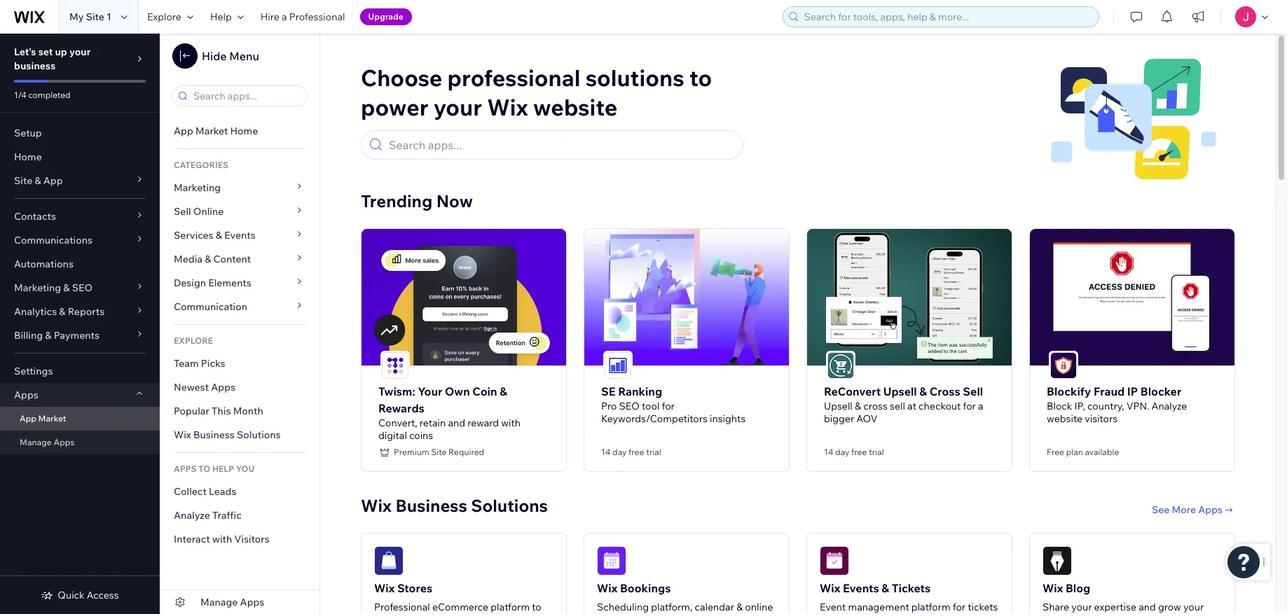 Task type: locate. For each thing, give the bounding box(es) containing it.
wix blog share your expertise and grow your traffic
[[1043, 581, 1204, 614]]

booking
[[597, 613, 635, 614]]

14 day free trial down aov
[[824, 447, 884, 457]]

for
[[662, 400, 675, 412], [963, 400, 976, 412], [953, 601, 966, 613]]

cross
[[929, 384, 960, 398]]

app down settings
[[20, 413, 36, 424]]

wix inside wix bookings scheduling platform, calendar & online booking
[[597, 581, 617, 595]]

apps to help you
[[174, 464, 254, 474]]

media & content
[[174, 253, 251, 266]]

settings link
[[0, 359, 160, 383]]

1 horizontal spatial app
[[43, 174, 63, 187]]

site left 1
[[86, 11, 104, 23]]

apps down app market link
[[54, 437, 74, 448]]

my
[[69, 11, 84, 23]]

analyze inside the sidebar element
[[174, 509, 210, 522]]

1 horizontal spatial events
[[843, 581, 879, 595]]

hide menu
[[202, 49, 259, 63]]

1 vertical spatial upsell
[[824, 400, 853, 412]]

& up management
[[882, 581, 889, 595]]

free for reconvert
[[851, 447, 867, 457]]

0 vertical spatial marketing
[[174, 181, 221, 194]]

analyze
[[1152, 400, 1187, 412], [174, 509, 210, 522]]

wix business solutions inside the sidebar element
[[174, 429, 281, 441]]

1 vertical spatial manage
[[200, 596, 238, 609]]

team picks
[[174, 357, 225, 370]]

professional inside wix stores professional ecommerce platform to sell online
[[374, 601, 430, 613]]

reconvert upsell & cross sell poster image
[[807, 229, 1012, 365]]

0 horizontal spatial day
[[612, 447, 627, 457]]

free for se
[[629, 447, 644, 457]]

0 horizontal spatial seo
[[72, 282, 93, 294]]

for inside reconvert upsell & cross sell upsell & cross sell at checkout for a bigger aov
[[963, 400, 976, 412]]

billing
[[14, 329, 43, 342]]

app market
[[20, 413, 66, 424]]

1 vertical spatial with
[[212, 533, 232, 546]]

manage apps link
[[0, 431, 160, 455], [160, 591, 319, 614]]

wix stores logo image
[[374, 546, 404, 576]]

2 14 from the left
[[824, 447, 833, 457]]

se ranking icon image
[[605, 352, 631, 379]]

day for reconvert
[[835, 447, 849, 457]]

manage apps link down app market
[[0, 431, 160, 455]]

manage down app market
[[20, 437, 52, 448]]

manage apps link down interact with visitors link
[[160, 591, 319, 614]]

1 vertical spatial search apps... field
[[385, 131, 736, 159]]

1 horizontal spatial free
[[851, 447, 867, 457]]

1 vertical spatial a
[[978, 400, 983, 412]]

trial down keywords/competitors
[[646, 447, 661, 457]]

a right hire
[[282, 11, 287, 23]]

reconvert upsell & cross sell icon image
[[827, 352, 854, 379]]

1/4 completed
[[14, 90, 70, 100]]

marketing down 'categories'
[[174, 181, 221, 194]]

& inside services & events link
[[216, 229, 222, 242]]

app for app market home
[[174, 125, 193, 137]]

1 vertical spatial and
[[1139, 601, 1156, 613]]

seo up analytics & reports popup button
[[72, 282, 93, 294]]

month
[[233, 405, 263, 418]]

communication
[[174, 301, 250, 313]]

marketing inside 'marketing' link
[[174, 181, 221, 194]]

1 horizontal spatial manage apps
[[200, 596, 264, 609]]

& right calendar
[[736, 601, 743, 613]]

interact with visitors link
[[160, 528, 319, 551]]

sell right cross
[[963, 384, 983, 398]]

marketing inside "marketing & seo" dropdown button
[[14, 282, 61, 294]]

0 vertical spatial app
[[174, 125, 193, 137]]

site for my
[[86, 11, 104, 23]]

1 horizontal spatial online
[[745, 601, 773, 613]]

search apps... field inside the sidebar element
[[189, 86, 303, 106]]

0 horizontal spatial to
[[532, 601, 541, 613]]

events up management
[[843, 581, 879, 595]]

design elements
[[174, 277, 251, 289]]

online right calendar
[[745, 601, 773, 613]]

0 horizontal spatial platform
[[491, 601, 530, 613]]

solutions down month on the bottom left of page
[[237, 429, 281, 441]]

market up 'categories'
[[195, 125, 228, 137]]

hire
[[260, 11, 279, 23]]

and left the grow
[[1139, 601, 1156, 613]]

0 vertical spatial events
[[224, 229, 256, 242]]

professional down stores
[[374, 601, 430, 613]]

website inside choose professional solutions to power your wix website
[[533, 93, 617, 121]]

twism: your own coin & rewards poster image
[[362, 229, 566, 365]]

twism: your own coin & rewards convert, retain and reward with digital coins
[[378, 384, 521, 442]]

1 vertical spatial seo
[[619, 400, 640, 412]]

1 horizontal spatial professional
[[374, 601, 430, 613]]

automations
[[14, 258, 74, 270]]

& left cross
[[919, 384, 927, 398]]

1 horizontal spatial site
[[86, 11, 104, 23]]

to inside choose professional solutions to power your wix website
[[689, 64, 712, 92]]

0 vertical spatial wix business solutions
[[174, 429, 281, 441]]

keywords/competitors
[[601, 412, 708, 425]]

0 horizontal spatial marketing
[[14, 282, 61, 294]]

1 vertical spatial home
[[14, 151, 42, 163]]

0 horizontal spatial solutions
[[237, 429, 281, 441]]

setup link
[[0, 121, 160, 145]]

home down setup
[[14, 151, 42, 163]]

1 14 from the left
[[601, 447, 611, 457]]

seo down ranking
[[619, 400, 640, 412]]

apps up this
[[211, 381, 235, 394]]

website down blockify
[[1047, 412, 1082, 425]]

wix business solutions
[[174, 429, 281, 441], [361, 495, 548, 516]]

search apps... field down choose professional solutions to power your wix website
[[385, 131, 736, 159]]

2 free from the left
[[851, 447, 867, 457]]

wix
[[487, 93, 528, 121], [174, 429, 191, 441], [361, 495, 392, 516], [374, 581, 395, 595], [597, 581, 617, 595], [820, 581, 840, 595], [1043, 581, 1063, 595]]

twism: your own coin & rewards icon image
[[382, 352, 408, 379]]

collect leads
[[174, 486, 236, 498]]

hide
[[202, 49, 227, 63]]

platform inside wix stores professional ecommerce platform to sell online
[[491, 601, 530, 613]]

premium site required
[[394, 447, 484, 457]]

0 vertical spatial home
[[230, 125, 258, 137]]

1 horizontal spatial solutions
[[471, 495, 548, 516]]

twism:
[[378, 384, 415, 398]]

billing & payments button
[[0, 324, 160, 348]]

for right tool
[[662, 400, 675, 412]]

0 horizontal spatial free
[[629, 447, 644, 457]]

solutions inside the sidebar element
[[237, 429, 281, 441]]

0 vertical spatial seo
[[72, 282, 93, 294]]

with right the "reward"
[[501, 417, 521, 429]]

marketing for marketing
[[174, 181, 221, 194]]

1 horizontal spatial to
[[689, 64, 712, 92]]

1 horizontal spatial manage
[[200, 596, 238, 609]]

events inside 'wix events & tickets event management platform for tickets & rsvps'
[[843, 581, 879, 595]]

at
[[907, 400, 916, 412]]

wix up share
[[1043, 581, 1063, 595]]

2 sidebar element from the left
[[160, 34, 320, 614]]

your right power
[[434, 93, 482, 121]]

0 vertical spatial sell
[[890, 400, 905, 412]]

1 vertical spatial business
[[395, 495, 467, 516]]

2 vertical spatial site
[[431, 447, 447, 457]]

country,
[[1087, 400, 1124, 412]]

1 horizontal spatial trial
[[869, 447, 884, 457]]

1 vertical spatial marketing
[[14, 282, 61, 294]]

app down home link
[[43, 174, 63, 187]]

1 platform from the left
[[491, 601, 530, 613]]

sell inside the sidebar element
[[174, 205, 191, 218]]

1 sidebar element from the left
[[0, 34, 160, 614]]

& left reports
[[59, 305, 66, 318]]

checkout
[[919, 400, 961, 412]]

Search for tools, apps, help & more... field
[[800, 7, 1094, 27]]

wix down popular
[[174, 429, 191, 441]]

0 vertical spatial upsell
[[883, 384, 917, 398]]

to
[[198, 464, 210, 474]]

14 down pro
[[601, 447, 611, 457]]

own
[[445, 384, 470, 398]]

0 horizontal spatial business
[[193, 429, 235, 441]]

& inside analytics & reports popup button
[[59, 305, 66, 318]]

market for app market home
[[195, 125, 228, 137]]

se ranking poster image
[[584, 229, 789, 365]]

a inside reconvert upsell & cross sell upsell & cross sell at checkout for a bigger aov
[[978, 400, 983, 412]]

events
[[224, 229, 256, 242], [843, 581, 879, 595]]

1 vertical spatial sell
[[374, 613, 389, 614]]

ecommerce
[[432, 601, 488, 613]]

2 14 day free trial from the left
[[824, 447, 884, 457]]

1 free from the left
[[629, 447, 644, 457]]

wix down professional
[[487, 93, 528, 121]]

setup
[[14, 127, 42, 139]]

to
[[689, 64, 712, 92], [532, 601, 541, 613]]

0 horizontal spatial app
[[20, 413, 36, 424]]

0 vertical spatial solutions
[[237, 429, 281, 441]]

1 14 day free trial from the left
[[601, 447, 661, 457]]

1 horizontal spatial seo
[[619, 400, 640, 412]]

0 vertical spatial search apps... field
[[189, 86, 303, 106]]

0 horizontal spatial with
[[212, 533, 232, 546]]

1 horizontal spatial sell
[[890, 400, 905, 412]]

2 day from the left
[[835, 447, 849, 457]]

popular this month link
[[160, 399, 319, 423]]

app market home link
[[160, 119, 319, 143]]

0 vertical spatial and
[[448, 417, 465, 429]]

wix business solutions down this
[[174, 429, 281, 441]]

required
[[448, 447, 484, 457]]

manage apps down interact with visitors link
[[200, 596, 264, 609]]

0 horizontal spatial 14
[[601, 447, 611, 457]]

0 horizontal spatial sell
[[174, 205, 191, 218]]

business down premium site required
[[395, 495, 467, 516]]

platform down tickets
[[911, 601, 950, 613]]

website down solutions
[[533, 93, 617, 121]]

1 trial from the left
[[646, 447, 661, 457]]

2 trial from the left
[[869, 447, 884, 457]]

0 vertical spatial business
[[193, 429, 235, 441]]

& inside billing & payments popup button
[[45, 329, 51, 342]]

& up the analytics & reports
[[63, 282, 70, 294]]

analyze up interact
[[174, 509, 210, 522]]

1 vertical spatial sell
[[963, 384, 983, 398]]

site up contacts
[[14, 174, 32, 187]]

market for app market
[[38, 413, 66, 424]]

management
[[848, 601, 909, 613]]

platform right ecommerce
[[491, 601, 530, 613]]

day down bigger
[[835, 447, 849, 457]]

& up media & content on the top left
[[216, 229, 222, 242]]

14 day free trial down keywords/competitors
[[601, 447, 661, 457]]

upgrade
[[368, 11, 403, 22]]

1 day from the left
[[612, 447, 627, 457]]

wix down wix stores logo
[[374, 581, 395, 595]]

search apps... field up app market home link
[[189, 86, 303, 106]]

0 horizontal spatial analyze
[[174, 509, 210, 522]]

quick
[[58, 589, 85, 602]]

0 horizontal spatial market
[[38, 413, 66, 424]]

sell left online
[[174, 205, 191, 218]]

14 down bigger
[[824, 447, 833, 457]]

& right coin
[[500, 384, 507, 398]]

upsell up at
[[883, 384, 917, 398]]

0 horizontal spatial search apps... field
[[189, 86, 303, 106]]

sell inside reconvert upsell & cross sell upsell & cross sell at checkout for a bigger aov
[[963, 384, 983, 398]]

1 vertical spatial manage apps
[[200, 596, 264, 609]]

your
[[69, 46, 91, 58], [434, 93, 482, 121], [1071, 601, 1092, 613], [1183, 601, 1204, 613]]

0 horizontal spatial 14 day free trial
[[601, 447, 661, 457]]

ip,
[[1074, 400, 1085, 412]]

professional right hire
[[289, 11, 345, 23]]

1 horizontal spatial 14
[[824, 447, 833, 457]]

1 vertical spatial app
[[43, 174, 63, 187]]

home up 'marketing' link
[[230, 125, 258, 137]]

1 vertical spatial professional
[[374, 601, 430, 613]]

business
[[14, 60, 55, 72]]

0 horizontal spatial site
[[14, 174, 32, 187]]

menu
[[229, 49, 259, 63]]

2 horizontal spatial site
[[431, 447, 447, 457]]

your right up
[[69, 46, 91, 58]]

1 horizontal spatial website
[[1047, 412, 1082, 425]]

0 horizontal spatial a
[[282, 11, 287, 23]]

0 horizontal spatial professional
[[289, 11, 345, 23]]

free plan available
[[1047, 447, 1119, 457]]

business
[[193, 429, 235, 441], [395, 495, 467, 516]]

0 horizontal spatial sell
[[374, 613, 389, 614]]

market down apps dropdown button
[[38, 413, 66, 424]]

manage down interact with visitors
[[200, 596, 238, 609]]

a right checkout
[[978, 400, 983, 412]]

seo inside "marketing & seo" dropdown button
[[72, 282, 93, 294]]

wix up event on the bottom of the page
[[820, 581, 840, 595]]

0 vertical spatial to
[[689, 64, 712, 92]]

tickets
[[968, 601, 998, 613]]

marketing up analytics
[[14, 282, 61, 294]]

0 horizontal spatial and
[[448, 417, 465, 429]]

sell left at
[[890, 400, 905, 412]]

wix blog logo image
[[1043, 546, 1072, 576]]

2 vertical spatial app
[[20, 413, 36, 424]]

with
[[501, 417, 521, 429], [212, 533, 232, 546]]

sell down wix stores logo
[[374, 613, 389, 614]]

& up contacts
[[35, 174, 41, 187]]

analyze down blocker
[[1152, 400, 1187, 412]]

1 horizontal spatial a
[[978, 400, 983, 412]]

2 platform from the left
[[911, 601, 950, 613]]

0 vertical spatial website
[[533, 93, 617, 121]]

business down popular this month
[[193, 429, 235, 441]]

apps down settings
[[14, 389, 38, 401]]

0 horizontal spatial manage
[[20, 437, 52, 448]]

leads
[[209, 486, 236, 498]]

& inside media & content link
[[205, 253, 211, 266]]

professional for stores
[[374, 601, 430, 613]]

0 vertical spatial professional
[[289, 11, 345, 23]]

14 day free trial for se
[[601, 447, 661, 457]]

apps down visitors at the left bottom of the page
[[240, 596, 264, 609]]

aov
[[856, 412, 877, 425]]

plan
[[1066, 447, 1083, 457]]

0 horizontal spatial home
[[14, 151, 42, 163]]

digital
[[378, 429, 407, 442]]

day down pro
[[612, 447, 627, 457]]

services
[[174, 229, 213, 242]]

1 horizontal spatial wix business solutions
[[361, 495, 548, 516]]

1 horizontal spatial upsell
[[883, 384, 917, 398]]

0 horizontal spatial wix business solutions
[[174, 429, 281, 441]]

manage apps
[[20, 437, 74, 448], [200, 596, 264, 609]]

bigger
[[824, 412, 854, 425]]

& right billing
[[45, 329, 51, 342]]

with inside twism: your own coin & rewards convert, retain and reward with digital coins
[[501, 417, 521, 429]]

0 vertical spatial with
[[501, 417, 521, 429]]

1 horizontal spatial and
[[1139, 601, 1156, 613]]

blockify fraud ip blocker icon image
[[1050, 352, 1077, 379]]

& inside "marketing & seo" dropdown button
[[63, 282, 70, 294]]

0 vertical spatial sell
[[174, 205, 191, 218]]

traffic
[[1043, 613, 1070, 614]]

app up 'categories'
[[174, 125, 193, 137]]

your
[[418, 384, 442, 398]]

14 day free trial for reconvert
[[824, 447, 884, 457]]

1 horizontal spatial market
[[195, 125, 228, 137]]

0 horizontal spatial trial
[[646, 447, 661, 457]]

0 vertical spatial manage apps
[[20, 437, 74, 448]]

analyze traffic link
[[160, 504, 319, 528]]

quick access
[[58, 589, 119, 602]]

free down keywords/competitors
[[629, 447, 644, 457]]

platform
[[491, 601, 530, 613], [911, 601, 950, 613]]

1 horizontal spatial marketing
[[174, 181, 221, 194]]

1 horizontal spatial with
[[501, 417, 521, 429]]

1 vertical spatial market
[[38, 413, 66, 424]]

and inside wix blog share your expertise and grow your traffic
[[1139, 601, 1156, 613]]

apps inside dropdown button
[[14, 389, 38, 401]]

1 vertical spatial analyze
[[174, 509, 210, 522]]

1 vertical spatial website
[[1047, 412, 1082, 425]]

blockify fraud ip blocker poster image
[[1030, 229, 1234, 365]]

upsell down 'reconvert'
[[824, 400, 853, 412]]

wix up scheduling
[[597, 581, 617, 595]]

manage apps down app market
[[20, 437, 74, 448]]

site down coins
[[431, 447, 447, 457]]

day
[[612, 447, 627, 457], [835, 447, 849, 457]]

trial down aov
[[869, 447, 884, 457]]

Search apps... field
[[189, 86, 303, 106], [385, 131, 736, 159]]

solutions down required
[[471, 495, 548, 516]]

for left tickets at the bottom right of page
[[953, 601, 966, 613]]

1/4
[[14, 90, 26, 100]]

1 vertical spatial to
[[532, 601, 541, 613]]

site & app button
[[0, 169, 160, 193]]

wix business solutions down required
[[361, 495, 548, 516]]

and right retain on the bottom
[[448, 417, 465, 429]]

1 horizontal spatial platform
[[911, 601, 950, 613]]

0 horizontal spatial website
[[533, 93, 617, 121]]

& right the media
[[205, 253, 211, 266]]

with down traffic
[[212, 533, 232, 546]]

events down sell online link
[[224, 229, 256, 242]]

trial for upsell
[[869, 447, 884, 457]]

your down blog
[[1071, 601, 1092, 613]]

0 horizontal spatial online
[[392, 613, 420, 614]]

for right checkout
[[963, 400, 976, 412]]

0 vertical spatial analyze
[[1152, 400, 1187, 412]]

0 horizontal spatial events
[[224, 229, 256, 242]]

events inside the sidebar element
[[224, 229, 256, 242]]

0 vertical spatial market
[[195, 125, 228, 137]]

free down aov
[[851, 447, 867, 457]]

online down stores
[[392, 613, 420, 614]]

sidebar element
[[0, 34, 160, 614], [160, 34, 320, 614]]

online inside wix stores professional ecommerce platform to sell online
[[392, 613, 420, 614]]

1 vertical spatial site
[[14, 174, 32, 187]]



Task type: describe. For each thing, give the bounding box(es) containing it.
traffic
[[212, 509, 242, 522]]

communications
[[14, 234, 93, 247]]

sell inside reconvert upsell & cross sell upsell & cross sell at checkout for a bigger aov
[[890, 400, 905, 412]]

and inside twism: your own coin & rewards convert, retain and reward with digital coins
[[448, 417, 465, 429]]

analytics & reports button
[[0, 300, 160, 324]]

choose
[[361, 64, 442, 92]]

this
[[212, 405, 231, 418]]

rewards
[[378, 401, 424, 415]]

site for premium
[[431, 447, 447, 457]]

settings
[[14, 365, 53, 378]]

premium
[[394, 447, 429, 457]]

picks
[[201, 357, 225, 370]]

vpn.
[[1126, 400, 1149, 412]]

communication link
[[160, 295, 319, 319]]

your inside choose professional solutions to power your wix website
[[434, 93, 482, 121]]

media
[[174, 253, 202, 266]]

services & events link
[[160, 223, 319, 247]]

app market home
[[174, 125, 258, 137]]

sell inside wix stores professional ecommerce platform to sell online
[[374, 613, 389, 614]]

professional
[[447, 64, 580, 92]]

payments
[[54, 329, 99, 342]]

ip
[[1127, 384, 1138, 398]]

collect leads link
[[160, 480, 319, 504]]

online inside wix bookings scheduling platform, calendar & online booking
[[745, 601, 773, 613]]

wix inside the sidebar element
[[174, 429, 191, 441]]

solutions
[[585, 64, 684, 92]]

team picks link
[[160, 352, 319, 376]]

reward
[[467, 417, 499, 429]]

online
[[193, 205, 224, 218]]

apps right the more
[[1198, 503, 1223, 516]]

se ranking pro seo tool for keywords/competitors insights
[[601, 384, 746, 425]]

apps button
[[0, 383, 160, 407]]

& down 'reconvert'
[[855, 400, 861, 412]]

14 for se
[[601, 447, 611, 457]]

categories
[[174, 160, 228, 170]]

professional for a
[[289, 11, 345, 23]]

sell online link
[[160, 200, 319, 223]]

wix inside 'wix events & tickets event management platform for tickets & rsvps'
[[820, 581, 840, 595]]

marketing for marketing & seo
[[14, 282, 61, 294]]

let's set up your business
[[14, 46, 91, 72]]

explore
[[174, 336, 213, 346]]

elements
[[208, 277, 251, 289]]

wix inside wix stores professional ecommerce platform to sell online
[[374, 581, 395, 595]]

my site 1
[[69, 11, 111, 23]]

popular this month
[[174, 405, 263, 418]]

your right the grow
[[1183, 601, 1204, 613]]

se
[[601, 384, 616, 398]]

grow
[[1158, 601, 1181, 613]]

insights
[[710, 412, 746, 425]]

newest apps link
[[160, 376, 319, 399]]

automations link
[[0, 252, 160, 276]]

sidebar element containing let's set up your business
[[0, 34, 160, 614]]

& left 'rsvps' at the bottom right
[[820, 613, 826, 614]]

day for se
[[612, 447, 627, 457]]

1 horizontal spatial business
[[395, 495, 467, 516]]

up
[[55, 46, 67, 58]]

analytics
[[14, 305, 57, 318]]

newest apps
[[174, 381, 235, 394]]

see
[[1152, 503, 1170, 516]]

1 vertical spatial manage apps link
[[160, 591, 319, 614]]

with inside the sidebar element
[[212, 533, 232, 546]]

site & app
[[14, 174, 63, 187]]

& inside wix bookings scheduling platform, calendar & online booking
[[736, 601, 743, 613]]

& inside twism: your own coin & rewards convert, retain and reward with digital coins
[[500, 384, 507, 398]]

communications button
[[0, 228, 160, 252]]

billing & payments
[[14, 329, 99, 342]]

services & events
[[174, 229, 256, 242]]

14 for reconvert
[[824, 447, 833, 457]]

coin
[[472, 384, 497, 398]]

platform,
[[651, 601, 692, 613]]

visitors
[[234, 533, 270, 546]]

website inside blockify fraud ip blocker block ip, country, vpn. analyze website visitors
[[1047, 412, 1082, 425]]

1 horizontal spatial search apps... field
[[385, 131, 736, 159]]

1
[[107, 11, 111, 23]]

design elements link
[[160, 271, 319, 295]]

platform inside 'wix events & tickets event management platform for tickets & rsvps'
[[911, 601, 950, 613]]

site inside dropdown button
[[14, 174, 32, 187]]

1 vertical spatial solutions
[[471, 495, 548, 516]]

1 vertical spatial wix business solutions
[[361, 495, 548, 516]]

0 horizontal spatial upsell
[[824, 400, 853, 412]]

tool
[[642, 400, 660, 412]]

tickets
[[892, 581, 931, 595]]

& inside site & app dropdown button
[[35, 174, 41, 187]]

apps inside "link"
[[211, 381, 235, 394]]

0 vertical spatial a
[[282, 11, 287, 23]]

reports
[[68, 305, 105, 318]]

0 vertical spatial manage apps link
[[0, 431, 160, 455]]

wix events & tickets logo image
[[820, 546, 849, 576]]

blog
[[1066, 581, 1090, 595]]

app inside dropdown button
[[43, 174, 63, 187]]

quick access button
[[41, 589, 119, 602]]

wix up wix stores logo
[[361, 495, 392, 516]]

visitors
[[1085, 412, 1118, 425]]

stores
[[397, 581, 432, 595]]

calendar
[[695, 601, 734, 613]]

blocker
[[1140, 384, 1181, 398]]

trial for ranking
[[646, 447, 661, 457]]

marketing & seo
[[14, 282, 93, 294]]

for inside 'wix events & tickets event management platform for tickets & rsvps'
[[953, 601, 966, 613]]

let's
[[14, 46, 36, 58]]

blockify fraud ip blocker block ip, country, vpn. analyze website visitors
[[1047, 384, 1187, 425]]

wix inside choose professional solutions to power your wix website
[[487, 93, 528, 121]]

wix bookings logo image
[[597, 546, 626, 576]]

0 horizontal spatial manage apps
[[20, 437, 74, 448]]

completed
[[28, 90, 70, 100]]

interact with visitors
[[174, 533, 270, 546]]

ranking
[[618, 384, 662, 398]]

app for app market
[[20, 413, 36, 424]]

cross
[[863, 400, 888, 412]]

to inside wix stores professional ecommerce platform to sell online
[[532, 601, 541, 613]]

pro
[[601, 400, 617, 412]]

wix business solutions link
[[160, 423, 319, 447]]

sidebar element containing hide menu
[[160, 34, 320, 614]]

help
[[212, 464, 234, 474]]

bookings
[[620, 581, 671, 595]]

analyze inside blockify fraud ip blocker block ip, country, vpn. analyze website visitors
[[1152, 400, 1187, 412]]

wix inside wix blog share your expertise and grow your traffic
[[1043, 581, 1063, 595]]

seo inside se ranking pro seo tool for keywords/competitors insights
[[619, 400, 640, 412]]

scheduling
[[597, 601, 649, 613]]

contacts button
[[0, 205, 160, 228]]

app market link
[[0, 407, 160, 431]]

business inside the sidebar element
[[193, 429, 235, 441]]

for inside se ranking pro seo tool for keywords/competitors insights
[[662, 400, 675, 412]]

upgrade button
[[360, 8, 412, 25]]

retain
[[420, 417, 446, 429]]

newest
[[174, 381, 209, 394]]

your inside let's set up your business
[[69, 46, 91, 58]]

see more apps
[[1152, 503, 1223, 516]]

reconvert upsell & cross sell upsell & cross sell at checkout for a bigger aov
[[824, 384, 983, 425]]

available
[[1085, 447, 1119, 457]]



Task type: vqa. For each thing, say whether or not it's contained in the screenshot.
Visitors
yes



